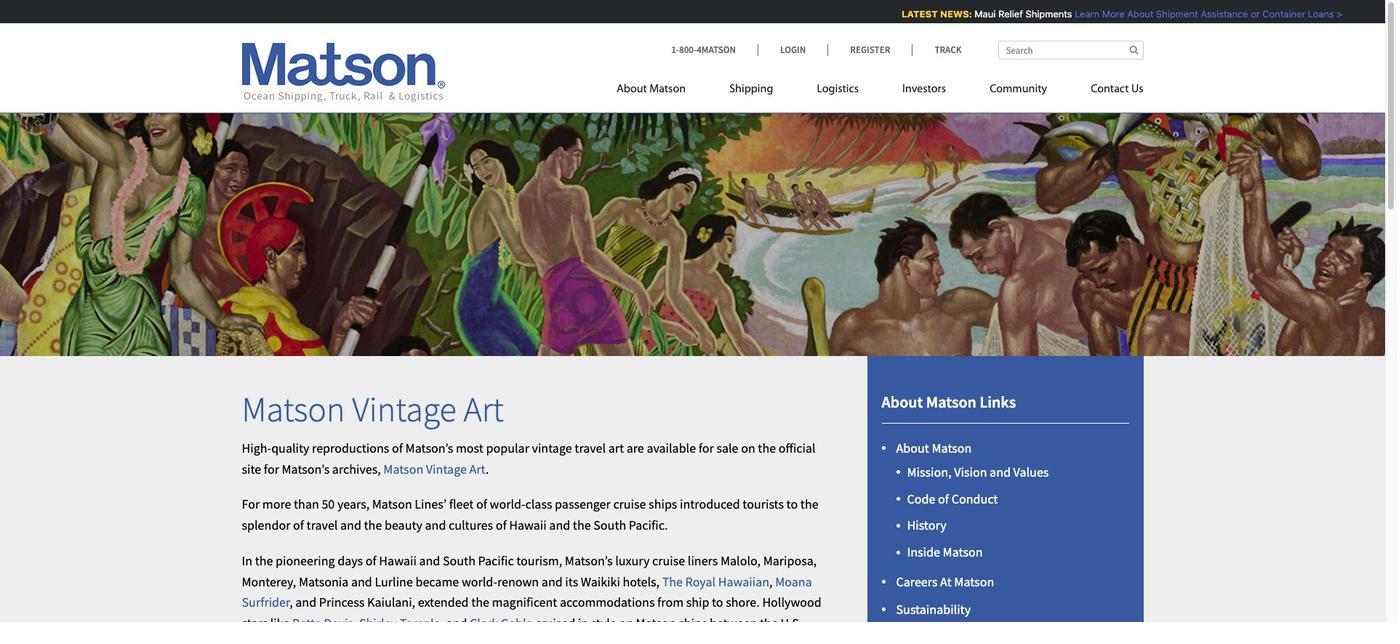 Task type: vqa. For each thing, say whether or not it's contained in the screenshot.
cruise in the In the pioneering days of Hawaii and South Pacific tourism, Matson's luxury cruise liners Malolo, Mariposa, Monterey, Matsonia and Lurline became world-renown and its Waikiki hotels,
yes



Task type: locate. For each thing, give the bounding box(es) containing it.
on
[[741, 440, 756, 457]]

cruise for ships
[[613, 496, 646, 513]]

1-
[[672, 44, 679, 56]]

travel left art
[[575, 440, 606, 457]]

vintage down most
[[426, 461, 467, 478]]

and inside , and princess kaiulani, extended the magnificent accommodations from ship to shore. hollywood stars like
[[296, 595, 317, 611]]

top menu navigation
[[617, 76, 1144, 106]]

1 vertical spatial to
[[712, 595, 724, 611]]

1 vertical spatial matson's
[[282, 461, 330, 478]]

search image
[[1130, 45, 1139, 55]]

matson up quality at left bottom
[[242, 388, 345, 431]]

0 horizontal spatial hawaii
[[379, 553, 417, 569]]

0 horizontal spatial south
[[443, 553, 476, 569]]

0 horizontal spatial cruise
[[613, 496, 646, 513]]

None search field
[[998, 41, 1144, 60]]

the right in
[[255, 553, 273, 569]]

1 horizontal spatial ,
[[770, 574, 773, 590]]

vintage
[[352, 388, 457, 431], [426, 461, 467, 478]]

travel inside for more than 50 years, matson lines' fleet of world-class passenger cruise ships introduced tourists to the splendor of travel and the beauty and cultures of hawaii and the south pacific.
[[307, 517, 338, 534]]

about matson link up mission,
[[897, 440, 972, 456]]

0 horizontal spatial about matson
[[617, 84, 686, 95]]

the inside in the pioneering days of hawaii and south pacific tourism, matson's luxury cruise liners malolo, mariposa, monterey, matsonia and lurline became world-renown and its waikiki hotels,
[[255, 553, 273, 569]]

1 horizontal spatial travel
[[575, 440, 606, 457]]

inside matson
[[907, 544, 983, 561]]

1 vertical spatial about matson
[[897, 440, 972, 456]]

50
[[322, 496, 335, 513]]

1 horizontal spatial for
[[699, 440, 714, 457]]

fleet
[[449, 496, 474, 513]]

vintage for matson vintage art
[[352, 388, 457, 431]]

1 horizontal spatial matson's
[[406, 440, 453, 457]]

track
[[935, 44, 962, 56]]

0 horizontal spatial travel
[[307, 517, 338, 534]]

1 vertical spatial about matson link
[[897, 440, 972, 456]]

vintage
[[532, 440, 572, 457]]

the right on
[[758, 440, 776, 457]]

1 horizontal spatial to
[[787, 496, 798, 513]]

and inside about matson links section
[[990, 464, 1011, 481]]

and left its
[[542, 574, 563, 590]]

matson inside top menu navigation
[[650, 84, 686, 95]]

about matson links section
[[849, 357, 1162, 623]]

hollywood
[[763, 595, 822, 611]]

0 vertical spatial travel
[[575, 440, 606, 457]]

art up most
[[464, 388, 504, 431]]

1 vertical spatial travel
[[307, 517, 338, 534]]

surfrider
[[242, 595, 290, 611]]

cruise up the
[[653, 553, 685, 569]]

official
[[779, 440, 816, 457]]

tourism,
[[517, 553, 562, 569]]

0 vertical spatial for
[[699, 440, 714, 457]]

and down matsonia at the left bottom
[[296, 595, 317, 611]]

0 vertical spatial art
[[464, 388, 504, 431]]

world- up cultures
[[490, 496, 526, 513]]

south inside in the pioneering days of hawaii and south pacific tourism, matson's luxury cruise liners malolo, mariposa, monterey, matsonia and lurline became world-renown and its waikiki hotels,
[[443, 553, 476, 569]]

vintage for matson vintage art .
[[426, 461, 467, 478]]

days
[[338, 553, 363, 569]]

0 vertical spatial to
[[787, 496, 798, 513]]

and down days at the bottom
[[351, 574, 372, 590]]

the down passenger
[[573, 517, 591, 534]]

1 vertical spatial vintage
[[426, 461, 467, 478]]

1 vertical spatial cruise
[[653, 553, 685, 569]]

the
[[758, 440, 776, 457], [801, 496, 819, 513], [364, 517, 382, 534], [573, 517, 591, 534], [255, 553, 273, 569], [472, 595, 490, 611]]

the down years,
[[364, 517, 382, 534]]

about matson
[[617, 84, 686, 95], [897, 440, 972, 456]]

and down lines'
[[425, 517, 446, 534]]

.
[[486, 461, 489, 478]]

matson left links
[[927, 392, 977, 413]]

and down years,
[[340, 517, 361, 534]]

art
[[609, 440, 624, 457]]

for right the site
[[264, 461, 279, 478]]

0 horizontal spatial for
[[264, 461, 279, 478]]

track link
[[912, 44, 962, 56]]

splendor
[[242, 517, 291, 534]]

0 horizontal spatial to
[[712, 595, 724, 611]]

became
[[416, 574, 459, 590]]

introduced
[[680, 496, 740, 513]]

shipping
[[730, 84, 774, 95]]

careers at matson
[[897, 574, 995, 591]]

matson up vision
[[932, 440, 972, 456]]

ship
[[686, 595, 710, 611]]

matson's
[[406, 440, 453, 457], [282, 461, 330, 478], [565, 553, 613, 569]]

and up became
[[419, 553, 440, 569]]

code of conduct
[[907, 491, 998, 507]]

matson inside for more than 50 years, matson lines' fleet of world-class passenger cruise ships introduced tourists to the splendor of travel and the beauty and cultures of hawaii and the south pacific.
[[372, 496, 412, 513]]

1 vertical spatial south
[[443, 553, 476, 569]]

0 vertical spatial hawaii
[[509, 517, 547, 534]]

careers
[[897, 574, 938, 591]]

art down most
[[470, 461, 486, 478]]

1 horizontal spatial about matson
[[897, 440, 972, 456]]

in the pioneering days of hawaii and south pacific tourism, matson's luxury cruise liners malolo, mariposa, monterey, matsonia and lurline became world-renown and its waikiki hotels,
[[242, 553, 817, 590]]

0 vertical spatial vintage
[[352, 388, 457, 431]]

south
[[594, 517, 627, 534], [443, 553, 476, 569]]

, inside , and princess kaiulani, extended the magnificent accommodations from ship to shore. hollywood stars like
[[290, 595, 293, 611]]

hotels,
[[623, 574, 660, 590]]

1 horizontal spatial cruise
[[653, 553, 685, 569]]

matson down 1- at the top
[[650, 84, 686, 95]]

800-
[[679, 44, 697, 56]]

vintage up reproductions
[[352, 388, 457, 431]]

of up matson vintage art link
[[392, 440, 403, 457]]

, and princess kaiulani, extended the magnificent accommodations from ship to shore. hollywood stars like
[[242, 595, 822, 623]]

matson's inside in the pioneering days of hawaii and south pacific tourism, matson's luxury cruise liners malolo, mariposa, monterey, matsonia and lurline became world-renown and its waikiki hotels,
[[565, 553, 613, 569]]

1 horizontal spatial hawaii
[[509, 517, 547, 534]]

1 vertical spatial art
[[470, 461, 486, 478]]

1 vertical spatial hawaii
[[379, 553, 417, 569]]

conduct
[[952, 491, 998, 507]]

for
[[699, 440, 714, 457], [264, 461, 279, 478]]

art for matson vintage art
[[464, 388, 504, 431]]

maui
[[973, 8, 994, 20]]

luxury
[[616, 553, 650, 569]]

accommodations
[[560, 595, 655, 611]]

0 vertical spatial world-
[[490, 496, 526, 513]]

like
[[270, 616, 290, 623]]

2 horizontal spatial matson's
[[565, 553, 613, 569]]

about matson up mission,
[[897, 440, 972, 456]]

the
[[662, 574, 683, 590]]

community
[[990, 84, 1048, 95]]

world- down pacific
[[462, 574, 498, 590]]

cruise inside for more than 50 years, matson lines' fleet of world-class passenger cruise ships introduced tourists to the splendor of travel and the beauty and cultures of hawaii and the south pacific.
[[613, 496, 646, 513]]

about matson link
[[617, 76, 708, 106], [897, 440, 972, 456]]

world- inside for more than 50 years, matson lines' fleet of world-class passenger cruise ships introduced tourists to the splendor of travel and the beauty and cultures of hawaii and the south pacific.
[[490, 496, 526, 513]]

hawaii down class
[[509, 517, 547, 534]]

cruise inside in the pioneering days of hawaii and south pacific tourism, matson's luxury cruise liners malolo, mariposa, monterey, matsonia and lurline became world-renown and its waikiki hotels,
[[653, 553, 685, 569]]

4matson
[[697, 44, 736, 56]]

matson's up waikiki
[[565, 553, 613, 569]]

or
[[1250, 8, 1259, 20]]

and
[[990, 464, 1011, 481], [340, 517, 361, 534], [425, 517, 446, 534], [549, 517, 570, 534], [419, 553, 440, 569], [351, 574, 372, 590], [542, 574, 563, 590], [296, 595, 317, 611]]

0 horizontal spatial ,
[[290, 595, 293, 611]]

and right vision
[[990, 464, 1011, 481]]

of right days at the bottom
[[366, 553, 377, 569]]

world-
[[490, 496, 526, 513], [462, 574, 498, 590]]

for left sale
[[699, 440, 714, 457]]

archives,
[[332, 461, 381, 478]]

pacific
[[478, 553, 514, 569]]

matsonia
[[299, 574, 349, 590]]

for
[[242, 496, 260, 513]]

about matson link down 1- at the top
[[617, 76, 708, 106]]

0 vertical spatial cruise
[[613, 496, 646, 513]]

moana
[[776, 574, 812, 590]]

more
[[1101, 8, 1123, 20]]

container
[[1261, 8, 1304, 20]]

south down passenger
[[594, 517, 627, 534]]

1 vertical spatial ,
[[290, 595, 293, 611]]

cruise up the pacific. at the left bottom
[[613, 496, 646, 513]]

loans
[[1307, 8, 1333, 20]]

hawaii up the lurline
[[379, 553, 417, 569]]

investors
[[903, 84, 946, 95]]

travel inside the high-quality reproductions of matson's most popular vintage travel art are available for sale on the official site for matson's archives,
[[575, 440, 606, 457]]

the right extended
[[472, 595, 490, 611]]

contact
[[1091, 84, 1129, 95]]

about
[[1126, 8, 1152, 20], [617, 84, 647, 95], [882, 392, 923, 413], [897, 440, 930, 456]]

about matson down 1- at the top
[[617, 84, 686, 95]]

1 vertical spatial world-
[[462, 574, 498, 590]]

learn
[[1073, 8, 1098, 20]]

sale
[[717, 440, 739, 457]]

2 vertical spatial matson's
[[565, 553, 613, 569]]

to right ship
[[712, 595, 724, 611]]

sustainability link
[[897, 602, 971, 619]]

, up the like
[[290, 595, 293, 611]]

links
[[980, 392, 1016, 413]]

1 horizontal spatial south
[[594, 517, 627, 534]]

matson's up matson vintage art link
[[406, 440, 453, 457]]

stars
[[242, 616, 268, 623]]

inside matson link
[[907, 544, 983, 561]]

hawaiian
[[718, 574, 770, 590]]

community link
[[968, 76, 1069, 106]]

0 vertical spatial about matson
[[617, 84, 686, 95]]

of inside the high-quality reproductions of matson's most popular vintage travel art are available for sale on the official site for matson's archives,
[[392, 440, 403, 457]]

to inside , and princess kaiulani, extended the magnificent accommodations from ship to shore. hollywood stars like
[[712, 595, 724, 611]]

register
[[851, 44, 891, 56]]

of right code
[[938, 491, 949, 507]]

matson up beauty
[[372, 496, 412, 513]]

0 vertical spatial south
[[594, 517, 627, 534]]

south up became
[[443, 553, 476, 569]]

investors link
[[881, 76, 968, 106]]

0 horizontal spatial matson's
[[282, 461, 330, 478]]

, left moana
[[770, 574, 773, 590]]

Search search field
[[998, 41, 1144, 60]]

matson's down quality at left bottom
[[282, 461, 330, 478]]

0 vertical spatial about matson link
[[617, 76, 708, 106]]

travel down 50
[[307, 517, 338, 534]]

to right tourists
[[787, 496, 798, 513]]

site
[[242, 461, 261, 478]]

hawaii inside for more than 50 years, matson lines' fleet of world-class passenger cruise ships introduced tourists to the splendor of travel and the beauty and cultures of hawaii and the south pacific.
[[509, 517, 547, 534]]



Task type: describe. For each thing, give the bounding box(es) containing it.
waikiki
[[581, 574, 620, 590]]

high-
[[242, 440, 271, 457]]

learn more about shipment assistance or container loans > link
[[1073, 8, 1341, 20]]

malolo,
[[721, 553, 761, 569]]

matson vintage art .
[[384, 461, 489, 478]]

1-800-4matson
[[672, 44, 736, 56]]

1 horizontal spatial about matson link
[[897, 440, 972, 456]]

matson right at
[[955, 574, 995, 591]]

high-quality reproductions of matson's most popular vintage travel art are available for sale on the official site for matson's archives,
[[242, 440, 816, 478]]

mariposa,
[[764, 553, 817, 569]]

shore.
[[726, 595, 760, 611]]

pioneering
[[276, 553, 335, 569]]

careers at matson link
[[897, 574, 995, 591]]

quality
[[271, 440, 310, 457]]

monterey,
[[242, 574, 296, 590]]

of right cultures
[[496, 517, 507, 534]]

cruise for liners
[[653, 553, 685, 569]]

code
[[907, 491, 936, 507]]

and down class
[[549, 517, 570, 534]]

moana surfrider link
[[242, 574, 812, 611]]

relief
[[997, 8, 1022, 20]]

shipments
[[1024, 8, 1071, 20]]

tourists
[[743, 496, 784, 513]]

>
[[1335, 8, 1341, 20]]

about matson links
[[882, 392, 1016, 413]]

0 vertical spatial ,
[[770, 574, 773, 590]]

of right fleet
[[476, 496, 487, 513]]

mission,
[[907, 464, 952, 481]]

more
[[262, 496, 291, 513]]

latest
[[900, 8, 936, 20]]

the inside , and princess kaiulani, extended the magnificent accommodations from ship to shore. hollywood stars like
[[472, 595, 490, 611]]

liners
[[688, 553, 718, 569]]

from
[[658, 595, 684, 611]]

the right tourists
[[801, 496, 819, 513]]

moana surfrider
[[242, 574, 812, 611]]

0 vertical spatial matson's
[[406, 440, 453, 457]]

shipment
[[1155, 8, 1197, 20]]

contact us link
[[1069, 76, 1144, 106]]

login link
[[758, 44, 828, 56]]

are
[[627, 440, 644, 457]]

matson up at
[[943, 544, 983, 561]]

to inside for more than 50 years, matson lines' fleet of world-class passenger cruise ships introduced tourists to the splendor of travel and the beauty and cultures of hawaii and the south pacific.
[[787, 496, 798, 513]]

of inside about matson links section
[[938, 491, 949, 507]]

blue matson logo with ocean, shipping, truck, rail and logistics written beneath it. image
[[242, 43, 446, 103]]

art for matson vintage art .
[[470, 461, 486, 478]]

its
[[565, 574, 578, 590]]

contact us
[[1091, 84, 1144, 95]]

lurline
[[375, 574, 413, 590]]

class
[[526, 496, 552, 513]]

renown
[[497, 574, 539, 590]]

login
[[781, 44, 806, 56]]

vision
[[955, 464, 987, 481]]

the inside the high-quality reproductions of matson's most popular vintage travel art are available for sale on the official site for matson's archives,
[[758, 440, 776, 457]]

available
[[647, 440, 696, 457]]

the royal hawaiian ,
[[662, 574, 776, 590]]

extended
[[418, 595, 469, 611]]

matson vintage art
[[242, 388, 504, 431]]

assistance
[[1199, 8, 1247, 20]]

than
[[294, 496, 319, 513]]

most
[[456, 440, 484, 457]]

kaiulani,
[[367, 595, 415, 611]]

ships
[[649, 496, 678, 513]]

pacific.
[[629, 517, 668, 534]]

of down than
[[293, 517, 304, 534]]

register link
[[828, 44, 912, 56]]

in
[[242, 553, 252, 569]]

eugene's savage festival of the sea celebrates the ocean's bounty and is available from matson vintage art. image
[[0, 90, 1386, 357]]

hawaii inside in the pioneering days of hawaii and south pacific tourism, matson's luxury cruise liners malolo, mariposa, monterey, matsonia and lurline became world-renown and its waikiki hotels,
[[379, 553, 417, 569]]

code of conduct link
[[907, 491, 998, 507]]

latest news: maui relief shipments learn more about shipment assistance or container loans >
[[900, 8, 1341, 20]]

logistics
[[817, 84, 859, 95]]

logistics link
[[795, 76, 881, 106]]

us
[[1132, 84, 1144, 95]]

of inside in the pioneering days of hawaii and south pacific tourism, matson's luxury cruise liners malolo, mariposa, monterey, matsonia and lurline became world-renown and its waikiki hotels,
[[366, 553, 377, 569]]

1 vertical spatial for
[[264, 461, 279, 478]]

history
[[907, 517, 947, 534]]

matson up lines'
[[384, 461, 424, 478]]

sustainability
[[897, 602, 971, 619]]

about matson inside about matson link
[[617, 84, 686, 95]]

for more than 50 years, matson lines' fleet of world-class passenger cruise ships introduced tourists to the splendor of travel and the beauty and cultures of hawaii and the south pacific.
[[242, 496, 819, 534]]

about matson inside about matson links section
[[897, 440, 972, 456]]

about inside top menu navigation
[[617, 84, 647, 95]]

shipping link
[[708, 76, 795, 106]]

news:
[[939, 8, 971, 20]]

1-800-4matson link
[[672, 44, 758, 56]]

at
[[941, 574, 952, 591]]

south inside for more than 50 years, matson lines' fleet of world-class passenger cruise ships introduced tourists to the splendor of travel and the beauty and cultures of hawaii and the south pacific.
[[594, 517, 627, 534]]

0 horizontal spatial about matson link
[[617, 76, 708, 106]]

the royal hawaiian link
[[662, 574, 770, 590]]

popular
[[486, 440, 529, 457]]

matson vintage art link
[[384, 461, 486, 478]]

world- inside in the pioneering days of hawaii and south pacific tourism, matson's luxury cruise liners malolo, mariposa, monterey, matsonia and lurline became world-renown and its waikiki hotels,
[[462, 574, 498, 590]]

magnificent
[[492, 595, 557, 611]]

lines'
[[415, 496, 447, 513]]



